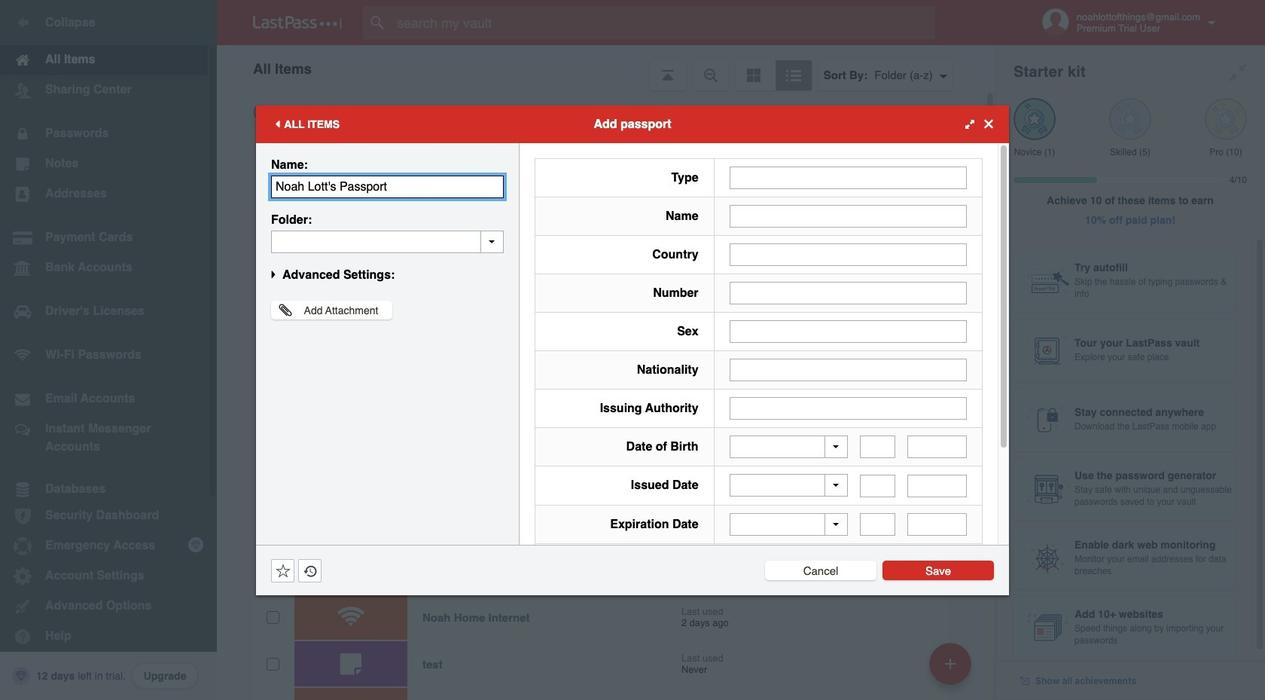 Task type: vqa. For each thing, say whether or not it's contained in the screenshot.
Search search field
yes



Task type: describe. For each thing, give the bounding box(es) containing it.
main navigation navigation
[[0, 0, 217, 700]]

lastpass image
[[253, 16, 342, 29]]

search my vault text field
[[363, 6, 965, 39]]

Search search field
[[363, 6, 965, 39]]

new item navigation
[[925, 638, 981, 700]]

vault options navigation
[[217, 45, 996, 90]]

new item image
[[946, 658, 956, 669]]



Task type: locate. For each thing, give the bounding box(es) containing it.
dialog
[[256, 105, 1010, 653]]

None text field
[[730, 166, 968, 189], [730, 243, 968, 266], [730, 281, 968, 304], [730, 320, 968, 342], [861, 436, 896, 458], [908, 474, 968, 497], [861, 513, 896, 536], [730, 166, 968, 189], [730, 243, 968, 266], [730, 281, 968, 304], [730, 320, 968, 342], [861, 436, 896, 458], [908, 474, 968, 497], [861, 513, 896, 536]]

None text field
[[271, 175, 504, 198], [730, 205, 968, 227], [271, 230, 504, 253], [730, 358, 968, 381], [730, 397, 968, 419], [908, 436, 968, 458], [861, 474, 896, 497], [908, 513, 968, 536], [271, 175, 504, 198], [730, 205, 968, 227], [271, 230, 504, 253], [730, 358, 968, 381], [730, 397, 968, 419], [908, 436, 968, 458], [861, 474, 896, 497], [908, 513, 968, 536]]



